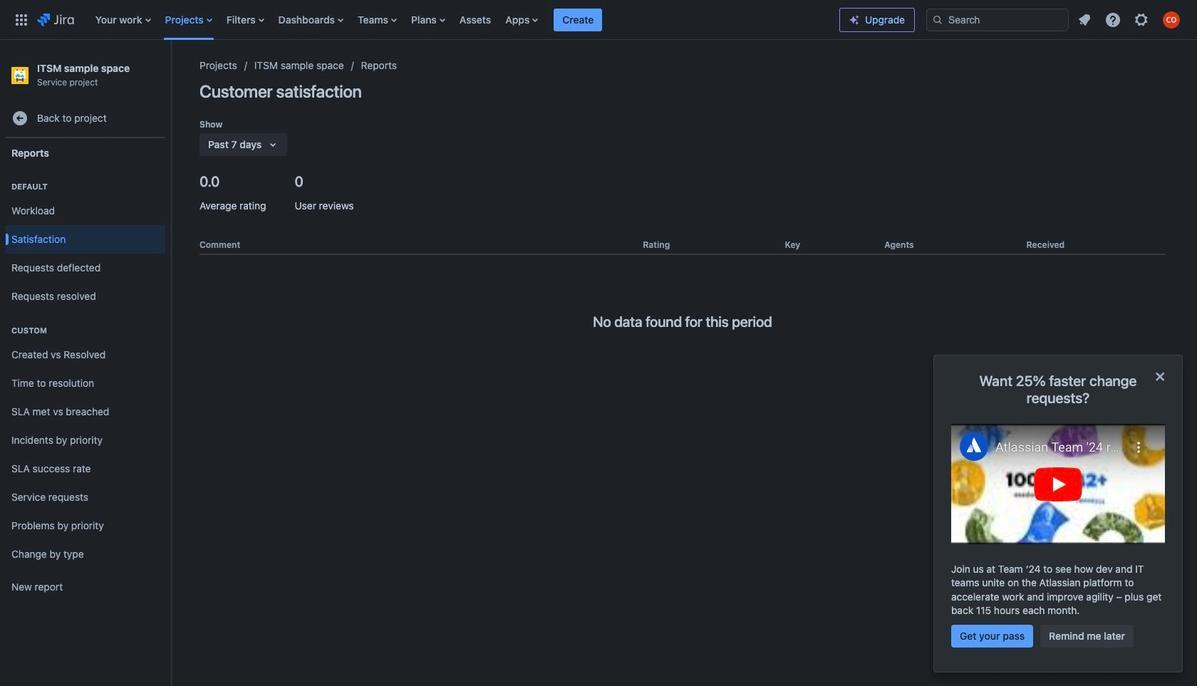 Task type: locate. For each thing, give the bounding box(es) containing it.
banner
[[0, 0, 1198, 40]]

0 horizontal spatial list
[[88, 0, 840, 40]]

heading
[[6, 181, 165, 193], [6, 325, 165, 337]]

list
[[88, 0, 840, 40], [1072, 7, 1189, 32]]

primary element
[[9, 0, 840, 40]]

1 heading from the top
[[6, 181, 165, 193]]

search image
[[933, 14, 944, 25]]

list item
[[554, 0, 603, 40]]

0 vertical spatial heading
[[6, 181, 165, 193]]

1 horizontal spatial list
[[1072, 7, 1189, 32]]

jira image
[[37, 11, 74, 28], [37, 11, 74, 28]]

help image
[[1105, 11, 1122, 28]]

watch atlassian team '24 video dialog
[[934, 355, 1184, 673]]

2 heading from the top
[[6, 325, 165, 337]]

None search field
[[927, 8, 1069, 31]]

custom group
[[6, 311, 165, 573]]

1 vertical spatial heading
[[6, 325, 165, 337]]



Task type: vqa. For each thing, say whether or not it's contained in the screenshot.
Confluence image
no



Task type: describe. For each thing, give the bounding box(es) containing it.
Search field
[[927, 8, 1069, 31]]

notifications image
[[1077, 11, 1094, 28]]

heading for default group at the left top
[[6, 181, 165, 193]]

sidebar navigation image
[[155, 57, 187, 86]]

heading for custom group
[[6, 325, 165, 337]]

settings image
[[1134, 11, 1151, 28]]

your profile and settings image
[[1164, 11, 1181, 28]]

appswitcher icon image
[[13, 11, 30, 28]]

default group
[[6, 167, 165, 315]]



